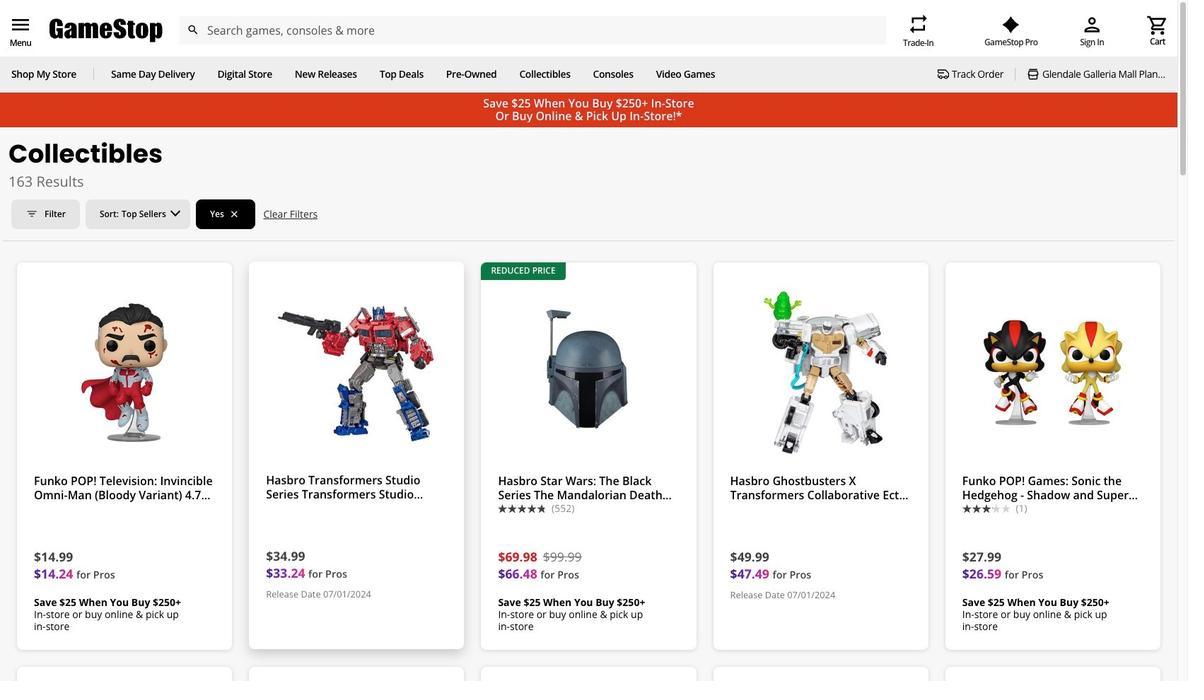 Task type: vqa. For each thing, say whether or not it's contained in the screenshot.
gamestop image
yes



Task type: describe. For each thing, give the bounding box(es) containing it.
gamestop image
[[50, 17, 163, 44]]

Search games, consoles & more search field
[[207, 16, 861, 45]]



Task type: locate. For each thing, give the bounding box(es) containing it.
gamestop pro icon image
[[1003, 16, 1020, 33]]

None search field
[[179, 16, 886, 45]]



